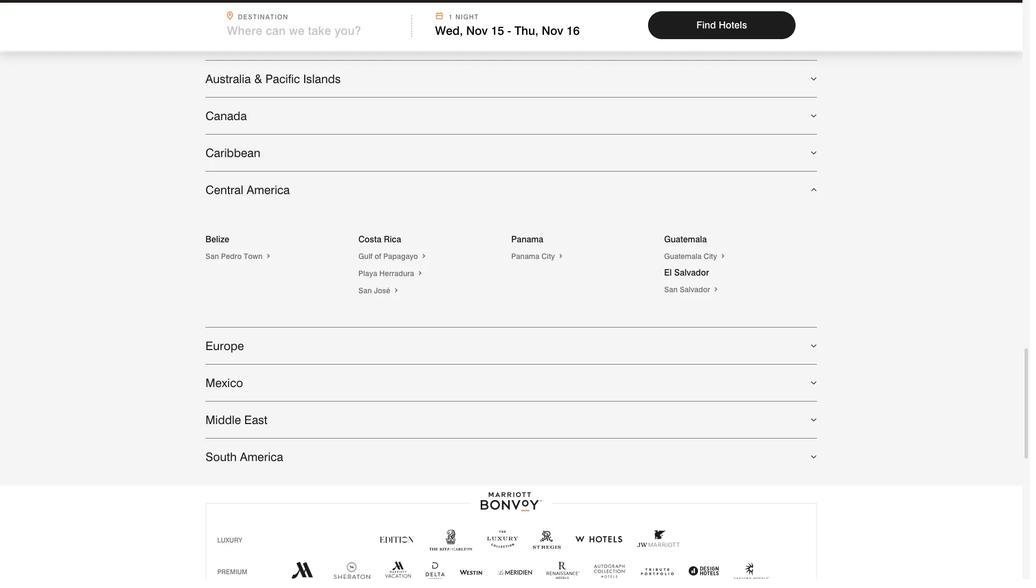 Task type: locate. For each thing, give the bounding box(es) containing it.
guatemala up guatemala city
[[664, 235, 707, 245]]

papagayo
[[384, 252, 418, 261]]

canada
[[206, 109, 247, 123]]

middle east button
[[206, 402, 817, 439]]

america right central
[[247, 183, 290, 197]]

america
[[247, 183, 290, 197], [240, 450, 283, 464]]

0 horizontal spatial nov
[[466, 24, 488, 38]]

city
[[542, 252, 555, 261], [704, 252, 717, 261]]

1 vertical spatial panama
[[512, 252, 540, 261]]

0 vertical spatial salvador
[[675, 268, 709, 278]]

0 horizontal spatial arrow right image
[[265, 252, 272, 261]]

1 vertical spatial guatemala
[[664, 252, 702, 261]]

2 panama from the top
[[512, 252, 540, 261]]

australia & pacific islands button
[[206, 61, 817, 97]]

san salvador
[[664, 286, 713, 294]]

guatemala up el salvador
[[664, 252, 702, 261]]

2 horizontal spatial arrow right image
[[713, 286, 720, 294]]

san pedro town
[[206, 252, 265, 261]]

salvador
[[675, 268, 709, 278], [680, 286, 710, 294]]

salvador down guatemala city
[[675, 268, 709, 278]]

playa herradura
[[359, 270, 416, 278]]

hotels
[[719, 19, 748, 31]]

nov left 16 at the top
[[542, 24, 563, 38]]

gulf of papagayo link
[[359, 252, 428, 261]]

2 guatemala from the top
[[664, 252, 702, 261]]

-
[[508, 24, 511, 38]]

arrow right image
[[420, 252, 428, 261], [719, 252, 727, 261], [416, 270, 424, 278], [393, 287, 400, 295]]

central america button
[[206, 172, 817, 208]]

1 horizontal spatial san
[[359, 287, 372, 295]]

1 city from the left
[[542, 252, 555, 261]]

0 vertical spatial panama
[[512, 235, 544, 245]]

middle east
[[206, 413, 268, 427]]

arrow right image up san salvador link
[[719, 252, 727, 261]]

guatemala
[[664, 235, 707, 245], [664, 252, 702, 261]]

josé
[[374, 287, 391, 295]]

panama
[[512, 235, 544, 245], [512, 252, 540, 261]]

None search field
[[0, 3, 1023, 52]]

arrow right image for gulf of papagayo
[[420, 252, 428, 261]]

guatemala for guatemala city
[[664, 252, 702, 261]]

0 horizontal spatial city
[[542, 252, 555, 261]]

1 vertical spatial america
[[240, 450, 283, 464]]

0 horizontal spatial san
[[206, 252, 219, 261]]

0 vertical spatial guatemala
[[664, 235, 707, 245]]

el
[[664, 268, 672, 278]]

san salvador link
[[664, 286, 720, 294]]

salvador down el salvador
[[680, 286, 710, 294]]

san left josé
[[359, 287, 372, 295]]

16
[[567, 24, 580, 38]]

Destination text field
[[227, 24, 391, 38]]

san josé link
[[359, 287, 400, 295]]

1 vertical spatial salvador
[[680, 286, 710, 294]]

san
[[206, 252, 219, 261], [664, 286, 678, 294], [359, 287, 372, 295]]

caribbean button
[[206, 135, 817, 171]]

2 horizontal spatial san
[[664, 286, 678, 294]]

san down belize
[[206, 252, 219, 261]]

2 city from the left
[[704, 252, 717, 261]]

1 horizontal spatial nov
[[542, 24, 563, 38]]

city for panama
[[542, 252, 555, 261]]

0 vertical spatial america
[[247, 183, 290, 197]]

arrow right image right josé
[[393, 287, 400, 295]]

america down east
[[240, 450, 283, 464]]

1 guatemala from the top
[[664, 235, 707, 245]]

arrow right image right herradura
[[416, 270, 424, 278]]

america for central america
[[247, 183, 290, 197]]

san pedro town link
[[206, 252, 272, 261]]

arrow right image right papagayo
[[420, 252, 428, 261]]

playa
[[359, 270, 377, 278]]

san down el on the top
[[664, 286, 678, 294]]

premium
[[217, 569, 247, 577]]

wed,
[[435, 24, 463, 38]]

1 horizontal spatial city
[[704, 252, 717, 261]]

1 panama from the top
[[512, 235, 544, 245]]

nov
[[466, 24, 488, 38], [542, 24, 563, 38]]

1
[[449, 13, 453, 21]]

australia & pacific islands
[[206, 72, 341, 86]]

canada button
[[206, 98, 817, 134]]

panama city link
[[512, 252, 565, 261]]

gulf of papagayo
[[359, 252, 420, 261]]

1 horizontal spatial arrow right image
[[557, 252, 565, 261]]

arrow right image for panama
[[557, 252, 565, 261]]

2 nov from the left
[[542, 24, 563, 38]]

find hotels button
[[648, 11, 796, 39]]

nov down night
[[466, 24, 488, 38]]

arrow right image
[[265, 252, 272, 261], [557, 252, 565, 261], [713, 286, 720, 294]]



Task type: vqa. For each thing, say whether or not it's contained in the screenshot.
Rica
yes



Task type: describe. For each thing, give the bounding box(es) containing it.
destination field
[[227, 24, 405, 38]]

pacific
[[266, 72, 300, 86]]

1 nov from the left
[[466, 24, 488, 38]]

guatemala city link
[[664, 252, 727, 261]]

playa herradura link
[[359, 270, 424, 278]]

salvador for el salvador
[[675, 268, 709, 278]]

east
[[244, 413, 268, 427]]

15
[[491, 24, 504, 38]]

arrow right image for san josé
[[393, 287, 400, 295]]

rica
[[384, 235, 401, 245]]

south
[[206, 450, 237, 464]]

san for guatemala
[[664, 286, 678, 294]]

luxury
[[217, 537, 242, 545]]

pedro
[[221, 252, 242, 261]]

costa
[[359, 235, 382, 245]]

&
[[254, 72, 262, 86]]

south america button
[[206, 439, 817, 476]]

san josé
[[359, 287, 393, 295]]

arrow right image for belize
[[265, 252, 272, 261]]

america for south america
[[240, 450, 283, 464]]

panama for panama city
[[512, 252, 540, 261]]

europe button
[[206, 328, 817, 365]]

costa rica
[[359, 235, 401, 245]]

south america
[[206, 450, 283, 464]]

arrow right image for guatemala city
[[719, 252, 727, 261]]

mexico
[[206, 376, 243, 390]]

panama for panama
[[512, 235, 544, 245]]

1 night wed, nov 15 - thu, nov 16
[[435, 13, 580, 38]]

caribbean
[[206, 146, 261, 160]]

arrow right image for playa herradura
[[416, 270, 424, 278]]

town
[[244, 252, 263, 261]]

central
[[206, 183, 243, 197]]

none search field containing wed, nov 15 - thu, nov 16
[[0, 3, 1023, 52]]

mexico button
[[206, 365, 817, 402]]

central america
[[206, 183, 290, 197]]

destination
[[238, 13, 289, 21]]

night
[[456, 13, 479, 21]]

islands
[[303, 72, 341, 86]]

middle
[[206, 413, 241, 427]]

belize
[[206, 235, 229, 245]]

thu,
[[515, 24, 539, 38]]

guatemala for guatemala
[[664, 235, 707, 245]]

salvador for san salvador
[[680, 286, 710, 294]]

san for costa rica
[[359, 287, 372, 295]]

guatemala city
[[664, 252, 719, 261]]

australia
[[206, 72, 251, 86]]

gulf
[[359, 252, 373, 261]]

of
[[375, 252, 381, 261]]

city for guatemala
[[704, 252, 717, 261]]

europe
[[206, 339, 244, 353]]

find hotels
[[697, 19, 748, 31]]

herradura
[[380, 270, 414, 278]]

find
[[697, 19, 716, 31]]

el salvador
[[664, 268, 709, 278]]

panama city
[[512, 252, 557, 261]]



